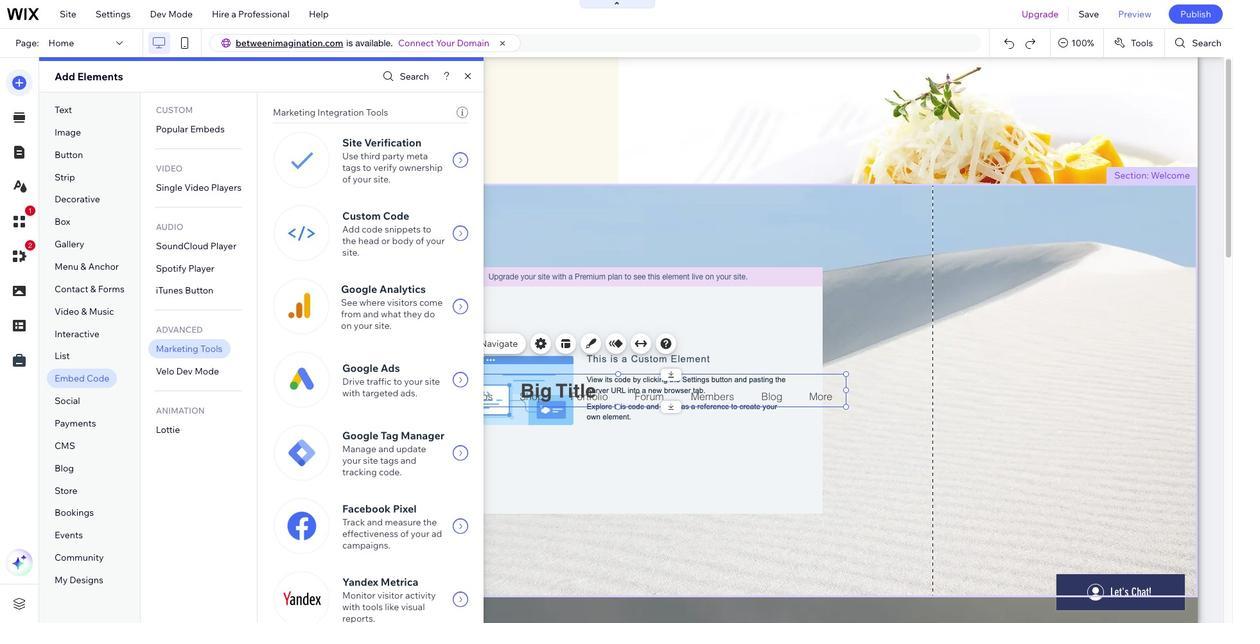 Task type: describe. For each thing, give the bounding box(es) containing it.
lottie
[[156, 424, 180, 436]]

tools
[[362, 601, 383, 613]]

forms
[[98, 283, 124, 295]]

site for site
[[60, 8, 76, 20]]

tags inside the google tag manager manage and update your site tags and tracking code.
[[380, 455, 399, 466]]

facebook pixel track and measure the effectiveness of your ad campaigns.
[[342, 502, 442, 551]]

gallery
[[55, 238, 84, 250]]

a
[[231, 8, 236, 20]]

add inside custom code add code snippets to the head or body of your site.
[[342, 224, 360, 235]]

marketing for marketing integration tools
[[273, 107, 316, 118]]

ads
[[381, 362, 400, 374]]

your inside google ads drive traffic to your site with targeted ads.
[[404, 376, 423, 387]]

like
[[385, 601, 399, 613]]

custom for custom
[[156, 105, 193, 115]]

welcome
[[1151, 170, 1190, 181]]

targeted
[[362, 387, 398, 399]]

yandex metrica monitor visitor activity with tools like visual reports.
[[342, 576, 436, 623]]

itunes
[[156, 285, 183, 296]]

contact
[[55, 283, 88, 295]]

video for video & music
[[55, 306, 79, 317]]

hire
[[212, 8, 229, 20]]

help
[[309, 8, 329, 20]]

site inside the google tag manager manage and update your site tags and tracking code.
[[363, 455, 378, 466]]

community
[[55, 552, 104, 563]]

embed
[[55, 373, 85, 384]]

is
[[346, 38, 353, 48]]

& for video
[[81, 306, 87, 317]]

custom code add code snippets to the head or body of your site.
[[342, 209, 445, 258]]

site. inside the google analytics see where visitors come from and what they do on your site.
[[375, 320, 392, 331]]

navigate
[[480, 338, 518, 349]]

is available. connect your domain
[[346, 37, 490, 49]]

home
[[49, 37, 74, 49]]

anchor
[[88, 261, 119, 272]]

0 horizontal spatial search button
[[380, 67, 429, 86]]

campaigns.
[[342, 540, 391, 551]]

menu & anchor
[[55, 261, 119, 272]]

tag
[[381, 429, 399, 442]]

tags inside site verification use third party meta tags to verify ownership of your site.
[[342, 162, 361, 173]]

0 vertical spatial search button
[[1165, 29, 1233, 57]]

marketing for marketing tools
[[156, 343, 198, 355]]

soundcloud player
[[156, 240, 237, 252]]

tools button
[[1104, 29, 1165, 57]]

velo
[[156, 366, 174, 377]]

0 vertical spatial mode
[[168, 8, 193, 20]]

advanced
[[156, 325, 203, 335]]

itunes button
[[156, 285, 213, 296]]

snippets
[[385, 224, 421, 235]]

preview button
[[1109, 0, 1161, 28]]

come
[[419, 297, 443, 308]]

the inside facebook pixel track and measure the effectiveness of your ad campaigns.
[[423, 516, 437, 528]]

and inside facebook pixel track and measure the effectiveness of your ad campaigns.
[[367, 516, 383, 528]]

code
[[362, 224, 383, 235]]

strip
[[55, 171, 75, 183]]

ownership
[[399, 162, 443, 173]]

publish
[[1181, 8, 1211, 20]]

your
[[436, 37, 455, 49]]

designs
[[70, 574, 103, 586]]

list
[[55, 350, 70, 362]]

publish button
[[1169, 4, 1223, 24]]

& for menu
[[81, 261, 86, 272]]

dev mode
[[150, 8, 193, 20]]

google for google analytics
[[341, 283, 377, 295]]

reports.
[[342, 613, 375, 623]]

2
[[28, 242, 32, 249]]

0 vertical spatial add
[[55, 70, 75, 83]]

head
[[358, 235, 379, 247]]

google ads drive traffic to your site with targeted ads.
[[342, 362, 440, 399]]

velo dev mode
[[156, 366, 219, 377]]

meta
[[407, 150, 428, 162]]

spotify
[[156, 262, 186, 274]]

manager
[[401, 429, 445, 442]]

1 vertical spatial video
[[184, 182, 209, 193]]

my designs
[[55, 574, 103, 586]]

pixel
[[393, 502, 417, 515]]

bookings
[[55, 507, 94, 519]]

video for video
[[156, 163, 183, 173]]

verify
[[373, 162, 397, 173]]

your inside facebook pixel track and measure the effectiveness of your ad campaigns.
[[411, 528, 430, 540]]

site verification use third party meta tags to verify ownership of your site.
[[342, 136, 443, 185]]

and inside the google analytics see where visitors come from and what they do on your site.
[[363, 308, 379, 320]]

to inside custom code add code snippets to the head or body of your site.
[[423, 224, 431, 235]]

horizontal
[[394, 364, 431, 374]]

save button
[[1069, 0, 1109, 28]]

player for spotify player
[[188, 262, 214, 274]]

activity
[[405, 590, 436, 601]]

integration
[[318, 107, 364, 118]]

popular embeds
[[156, 123, 225, 135]]

third
[[361, 150, 380, 162]]

site. for custom
[[342, 247, 359, 258]]

party
[[382, 150, 405, 162]]

professional
[[238, 8, 290, 20]]

animation
[[156, 405, 205, 416]]

your inside the google analytics see where visitors come from and what they do on your site.
[[354, 320, 373, 331]]

and down manager
[[401, 455, 416, 466]]

of inside facebook pixel track and measure the effectiveness of your ad campaigns.
[[400, 528, 409, 540]]

interactive
[[55, 328, 99, 340]]

manage
[[342, 443, 376, 455]]

code for embed
[[87, 373, 109, 384]]

to inside google ads drive traffic to your site with targeted ads.
[[394, 376, 402, 387]]

of for custom code
[[416, 235, 424, 247]]

1
[[28, 207, 32, 215]]

audio
[[156, 221, 183, 232]]

visual
[[401, 601, 425, 613]]

your inside custom code add code snippets to the head or body of your site.
[[426, 235, 445, 247]]

0 horizontal spatial tools
[[200, 343, 223, 355]]

single video players
[[156, 182, 242, 193]]

marketing tools
[[156, 343, 223, 355]]



Task type: vqa. For each thing, say whether or not it's contained in the screenshot.
The Drop
no



Task type: locate. For each thing, give the bounding box(es) containing it.
facebook
[[342, 502, 391, 515]]

ads.
[[400, 387, 418, 399]]

1 horizontal spatial dev
[[176, 366, 193, 377]]

upgrade
[[1022, 8, 1059, 20]]

verification
[[364, 136, 422, 149]]

2 button
[[6, 240, 35, 270]]

with left tools
[[342, 601, 360, 613]]

popular
[[156, 123, 188, 135]]

google inside the google tag manager manage and update your site tags and tracking code.
[[342, 429, 379, 442]]

effectiveness
[[342, 528, 398, 540]]

0 vertical spatial site
[[60, 8, 76, 20]]

100%
[[1072, 37, 1094, 49]]

and down tag
[[378, 443, 394, 455]]

menu
[[55, 261, 78, 272], [433, 364, 453, 374]]

0 vertical spatial code
[[383, 209, 409, 222]]

hire a professional
[[212, 8, 290, 20]]

0 vertical spatial to
[[363, 162, 371, 173]]

site. down where
[[375, 320, 392, 331]]

tools up verification at the top of page
[[366, 107, 388, 118]]

to down ads
[[394, 376, 402, 387]]

1 vertical spatial of
[[416, 235, 424, 247]]

& left anchor at the left of page
[[81, 261, 86, 272]]

1 horizontal spatial custom
[[342, 209, 381, 222]]

google inside the google analytics see where visitors come from and what they do on your site.
[[341, 283, 377, 295]]

100% button
[[1051, 29, 1103, 57]]

1 vertical spatial google
[[342, 362, 379, 374]]

player right 'soundcloud' at the top left of page
[[211, 240, 237, 252]]

0 horizontal spatial button
[[55, 149, 83, 160]]

code for custom
[[383, 209, 409, 222]]

2 vertical spatial to
[[394, 376, 402, 387]]

traffic
[[367, 376, 392, 387]]

custom inside custom code add code snippets to the head or body of your site.
[[342, 209, 381, 222]]

horizontal menu
[[394, 364, 453, 374]]

site. inside custom code add code snippets to the head or body of your site.
[[342, 247, 359, 258]]

0 horizontal spatial mode
[[168, 8, 193, 20]]

0 vertical spatial menu
[[55, 261, 78, 272]]

tags down tag
[[380, 455, 399, 466]]

1 vertical spatial dev
[[176, 366, 193, 377]]

cms
[[55, 440, 75, 452]]

search down publish
[[1192, 37, 1222, 49]]

custom up code on the top left of page
[[342, 209, 381, 222]]

code inside custom code add code snippets to the head or body of your site.
[[383, 209, 409, 222]]

dev right velo
[[176, 366, 193, 377]]

my
[[55, 574, 68, 586]]

0 vertical spatial dev
[[150, 8, 166, 20]]

0 horizontal spatial dev
[[150, 8, 166, 20]]

0 horizontal spatial the
[[342, 235, 356, 247]]

video right single
[[184, 182, 209, 193]]

google tag manager manage and update your site tags and tracking code.
[[342, 429, 445, 478]]

ad
[[432, 528, 442, 540]]

video up single
[[156, 163, 183, 173]]

0 vertical spatial button
[[55, 149, 83, 160]]

1 horizontal spatial mode
[[195, 366, 219, 377]]

0 vertical spatial the
[[342, 235, 356, 247]]

search button
[[1165, 29, 1233, 57], [380, 67, 429, 86]]

and
[[363, 308, 379, 320], [378, 443, 394, 455], [401, 455, 416, 466], [367, 516, 383, 528]]

1 horizontal spatial add
[[342, 224, 360, 235]]

0 vertical spatial video
[[156, 163, 183, 173]]

1 horizontal spatial search
[[1192, 37, 1222, 49]]

1 horizontal spatial search button
[[1165, 29, 1233, 57]]

2 vertical spatial site.
[[375, 320, 392, 331]]

mode down the marketing tools
[[195, 366, 219, 377]]

add up the text
[[55, 70, 75, 83]]

1 horizontal spatial site
[[342, 136, 362, 149]]

2 vertical spatial tools
[[200, 343, 223, 355]]

0 vertical spatial tools
[[1131, 37, 1153, 49]]

2 horizontal spatial to
[[423, 224, 431, 235]]

1 with from the top
[[342, 387, 360, 399]]

site. left or
[[342, 247, 359, 258]]

of inside custom code add code snippets to the head or body of your site.
[[416, 235, 424, 247]]

search down connect
[[400, 71, 429, 82]]

1 horizontal spatial button
[[185, 285, 213, 296]]

0 horizontal spatial custom
[[156, 105, 193, 115]]

button
[[55, 149, 83, 160], [185, 285, 213, 296]]

0 vertical spatial google
[[341, 283, 377, 295]]

your down third
[[353, 173, 372, 185]]

0 horizontal spatial add
[[55, 70, 75, 83]]

1 horizontal spatial tools
[[366, 107, 388, 118]]

update
[[396, 443, 426, 455]]

your left ad
[[411, 528, 430, 540]]

1 vertical spatial with
[[342, 601, 360, 613]]

to right snippets
[[423, 224, 431, 235]]

players
[[211, 182, 242, 193]]

1 horizontal spatial site
[[425, 376, 440, 387]]

contact & forms
[[55, 283, 124, 295]]

button down image
[[55, 149, 83, 160]]

0 vertical spatial site
[[425, 376, 440, 387]]

2 vertical spatial video
[[55, 306, 79, 317]]

1 vertical spatial button
[[185, 285, 213, 296]]

the left head
[[342, 235, 356, 247]]

add elements
[[55, 70, 123, 83]]

social
[[55, 395, 80, 407]]

the right measure
[[423, 516, 437, 528]]

with left targeted
[[342, 387, 360, 399]]

site for site verification use third party meta tags to verify ownership of your site.
[[342, 136, 362, 149]]

your left code.
[[342, 455, 361, 466]]

0 vertical spatial &
[[81, 261, 86, 272]]

2 with from the top
[[342, 601, 360, 613]]

mode left hire
[[168, 8, 193, 20]]

1 vertical spatial search button
[[380, 67, 429, 86]]

marketing down the advanced
[[156, 343, 198, 355]]

site left code.
[[363, 455, 378, 466]]

they
[[403, 308, 422, 320]]

1 vertical spatial code
[[87, 373, 109, 384]]

button down spotify player
[[185, 285, 213, 296]]

google up see
[[341, 283, 377, 295]]

0 vertical spatial with
[[342, 387, 360, 399]]

2 horizontal spatial of
[[416, 235, 424, 247]]

1 vertical spatial site
[[342, 136, 362, 149]]

of right body
[[416, 235, 424, 247]]

tools
[[1131, 37, 1153, 49], [366, 107, 388, 118], [200, 343, 223, 355]]

what
[[381, 308, 401, 320]]

1 horizontal spatial menu
[[433, 364, 453, 374]]

of inside site verification use third party meta tags to verify ownership of your site.
[[342, 173, 351, 185]]

0 horizontal spatial menu
[[55, 261, 78, 272]]

0 horizontal spatial marketing
[[156, 343, 198, 355]]

connect
[[398, 37, 434, 49]]

1 vertical spatial marketing
[[156, 343, 198, 355]]

custom for custom code add code snippets to the head or body of your site.
[[342, 209, 381, 222]]

with inside google ads drive traffic to your site with targeted ads.
[[342, 387, 360, 399]]

tools inside button
[[1131, 37, 1153, 49]]

your right body
[[426, 235, 445, 247]]

of for site verification
[[342, 173, 351, 185]]

0 horizontal spatial code
[[87, 373, 109, 384]]

marketing integration tools
[[273, 107, 388, 118]]

1 vertical spatial tools
[[366, 107, 388, 118]]

& left forms
[[90, 283, 96, 295]]

site up home
[[60, 8, 76, 20]]

tools up velo dev mode
[[200, 343, 223, 355]]

the inside custom code add code snippets to the head or body of your site.
[[342, 235, 356, 247]]

0 vertical spatial search
[[1192, 37, 1222, 49]]

google for google ads
[[342, 362, 379, 374]]

1 vertical spatial add
[[342, 224, 360, 235]]

google for google tag manager
[[342, 429, 379, 442]]

1 horizontal spatial to
[[394, 376, 402, 387]]

site up use
[[342, 136, 362, 149]]

single
[[156, 182, 182, 193]]

spotify player
[[156, 262, 214, 274]]

marketing left integration
[[273, 107, 316, 118]]

dev right settings
[[150, 8, 166, 20]]

video & music
[[55, 306, 114, 317]]

the
[[342, 235, 356, 247], [423, 516, 437, 528]]

decorative
[[55, 194, 100, 205]]

image
[[55, 126, 81, 138]]

1 vertical spatial site
[[363, 455, 378, 466]]

do
[[424, 308, 435, 320]]

player down 'soundcloud player'
[[188, 262, 214, 274]]

google analytics see where visitors come from and what they do on your site.
[[341, 283, 443, 331]]

1 vertical spatial to
[[423, 224, 431, 235]]

visitor
[[378, 590, 403, 601]]

site
[[425, 376, 440, 387], [363, 455, 378, 466]]

0 vertical spatial of
[[342, 173, 351, 185]]

mode
[[168, 8, 193, 20], [195, 366, 219, 377]]

drive
[[342, 376, 365, 387]]

1 vertical spatial player
[[188, 262, 214, 274]]

to left verify
[[363, 162, 371, 173]]

site. inside site verification use third party meta tags to verify ownership of your site.
[[374, 173, 391, 185]]

site down horizontal menu
[[425, 376, 440, 387]]

tools down preview button
[[1131, 37, 1153, 49]]

video down contact
[[55, 306, 79, 317]]

metrica
[[381, 576, 418, 588]]

video
[[156, 163, 183, 173], [184, 182, 209, 193], [55, 306, 79, 317]]

to inside site verification use third party meta tags to verify ownership of your site.
[[363, 162, 371, 173]]

measure
[[385, 516, 421, 528]]

& for contact
[[90, 283, 96, 295]]

1 horizontal spatial code
[[383, 209, 409, 222]]

domain
[[457, 37, 490, 49]]

1 horizontal spatial marketing
[[273, 107, 316, 118]]

1 horizontal spatial tags
[[380, 455, 399, 466]]

code right 'embed'
[[87, 373, 109, 384]]

music
[[89, 306, 114, 317]]

search button down connect
[[380, 67, 429, 86]]

menu down "gallery"
[[55, 261, 78, 272]]

0 vertical spatial tags
[[342, 162, 361, 173]]

section: welcome
[[1115, 170, 1190, 181]]

your right on
[[354, 320, 373, 331]]

use
[[342, 150, 359, 162]]

1 vertical spatial custom
[[342, 209, 381, 222]]

preview
[[1119, 8, 1152, 20]]

track
[[342, 516, 365, 528]]

and right from
[[363, 308, 379, 320]]

tags left verify
[[342, 162, 361, 173]]

0 vertical spatial player
[[211, 240, 237, 252]]

0 horizontal spatial to
[[363, 162, 371, 173]]

and down the facebook
[[367, 516, 383, 528]]

add
[[55, 70, 75, 83], [342, 224, 360, 235]]

0 vertical spatial site.
[[374, 173, 391, 185]]

1 vertical spatial search
[[400, 71, 429, 82]]

site inside google ads drive traffic to your site with targeted ads.
[[425, 376, 440, 387]]

1 vertical spatial menu
[[433, 364, 453, 374]]

1 button
[[6, 206, 35, 235]]

google up the manage
[[342, 429, 379, 442]]

your down horizontal
[[404, 376, 423, 387]]

1 horizontal spatial video
[[156, 163, 183, 173]]

code up snippets
[[383, 209, 409, 222]]

2 vertical spatial &
[[81, 306, 87, 317]]

1 vertical spatial site.
[[342, 247, 359, 258]]

menu right horizontal
[[433, 364, 453, 374]]

of down use
[[342, 173, 351, 185]]

& left the music
[[81, 306, 87, 317]]

elements
[[77, 70, 123, 83]]

2 horizontal spatial tools
[[1131, 37, 1153, 49]]

site. down party
[[374, 173, 391, 185]]

box
[[55, 216, 70, 228]]

embed code
[[55, 373, 109, 384]]

marketing
[[273, 107, 316, 118], [156, 343, 198, 355]]

payments
[[55, 418, 96, 429]]

1 vertical spatial the
[[423, 516, 437, 528]]

your inside site verification use third party meta tags to verify ownership of your site.
[[353, 173, 372, 185]]

0 horizontal spatial site
[[60, 8, 76, 20]]

0 horizontal spatial of
[[342, 173, 351, 185]]

google inside google ads drive traffic to your site with targeted ads.
[[342, 362, 379, 374]]

custom up popular
[[156, 105, 193, 115]]

0 vertical spatial marketing
[[273, 107, 316, 118]]

2 vertical spatial of
[[400, 528, 409, 540]]

google up drive
[[342, 362, 379, 374]]

site inside site verification use third party meta tags to verify ownership of your site.
[[342, 136, 362, 149]]

of down pixel
[[400, 528, 409, 540]]

1 vertical spatial tags
[[380, 455, 399, 466]]

visitors
[[387, 297, 417, 308]]

player for soundcloud player
[[211, 240, 237, 252]]

2 horizontal spatial video
[[184, 182, 209, 193]]

1 horizontal spatial of
[[400, 528, 409, 540]]

google
[[341, 283, 377, 295], [342, 362, 379, 374], [342, 429, 379, 442]]

available.
[[355, 38, 393, 48]]

0 horizontal spatial tags
[[342, 162, 361, 173]]

1 horizontal spatial the
[[423, 516, 437, 528]]

&
[[81, 261, 86, 272], [90, 283, 96, 295], [81, 306, 87, 317]]

2 vertical spatial google
[[342, 429, 379, 442]]

add left code on the top left of page
[[342, 224, 360, 235]]

site. for site
[[374, 173, 391, 185]]

0 horizontal spatial search
[[400, 71, 429, 82]]

1 vertical spatial &
[[90, 283, 96, 295]]

0 vertical spatial custom
[[156, 105, 193, 115]]

search button down publish
[[1165, 29, 1233, 57]]

0 horizontal spatial video
[[55, 306, 79, 317]]

monitor
[[342, 590, 375, 601]]

with inside yandex metrica monitor visitor activity with tools like visual reports.
[[342, 601, 360, 613]]

0 horizontal spatial site
[[363, 455, 378, 466]]

your inside the google tag manager manage and update your site tags and tracking code.
[[342, 455, 361, 466]]

1 vertical spatial mode
[[195, 366, 219, 377]]



